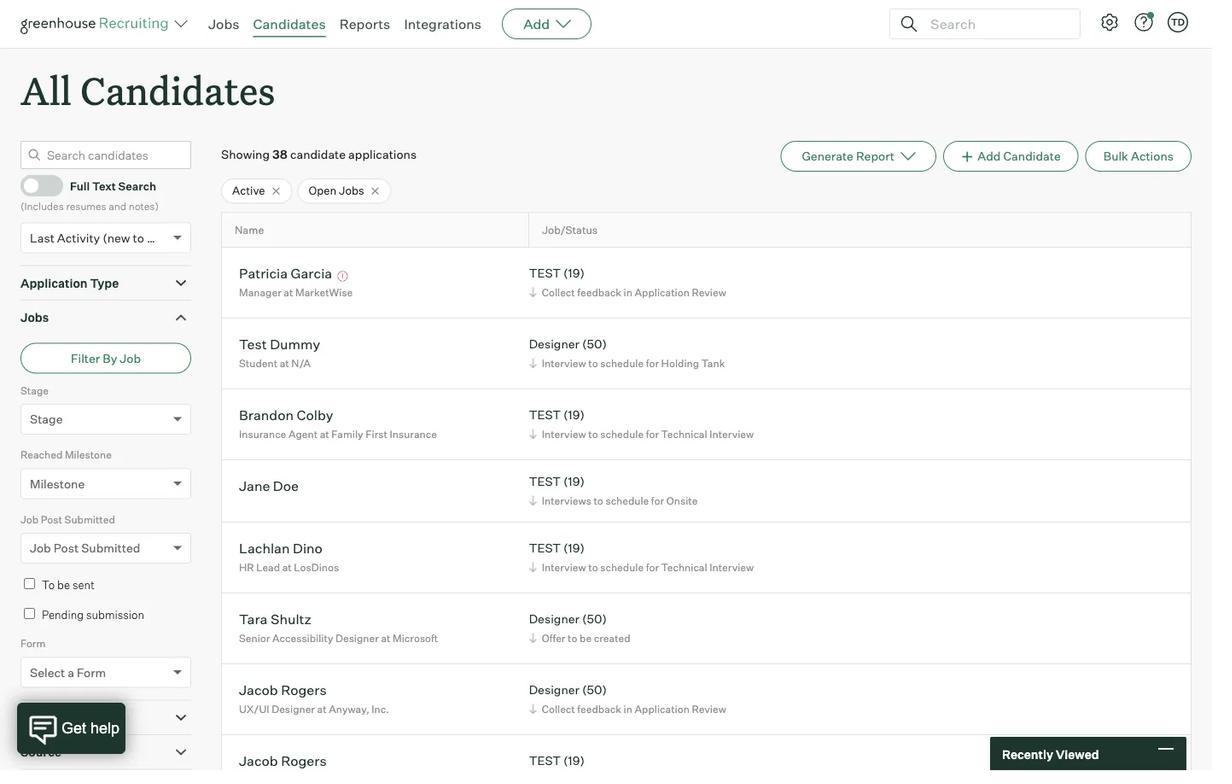 Task type: describe. For each thing, give the bounding box(es) containing it.
anyway,
[[329, 703, 370, 716]]

select a form
[[30, 665, 106, 680]]

type
[[90, 276, 119, 291]]

1 vertical spatial job
[[20, 513, 39, 526]]

senior
[[239, 632, 270, 645]]

profile details
[[20, 710, 102, 725]]

a
[[68, 665, 74, 680]]

technical for brandon colby
[[662, 428, 708, 440]]

1 vertical spatial submitted
[[81, 541, 140, 556]]

test (19) interview to schedule for technical interview for dino
[[529, 541, 754, 574]]

tara shultz senior accessibility designer at microsoft
[[239, 610, 438, 645]]

bulk actions link
[[1086, 141, 1192, 172]]

submission
[[86, 608, 144, 622]]

38
[[273, 147, 288, 162]]

5 test from the top
[[529, 754, 561, 768]]

viewed
[[1057, 747, 1100, 762]]

interview for lachlan dino
[[542, 561, 586, 574]]

last activity (new to old)
[[30, 230, 169, 245]]

pending submission
[[42, 608, 144, 622]]

interview to schedule for technical interview link for colby
[[527, 426, 759, 442]]

add candidate
[[978, 149, 1061, 164]]

actions
[[1132, 149, 1174, 164]]

candidate
[[1004, 149, 1061, 164]]

test (19) interviews to schedule for onsite
[[529, 474, 698, 507]]

garcia
[[291, 265, 332, 282]]

td button
[[1165, 9, 1192, 36]]

(50) for tara shultz
[[583, 612, 607, 627]]

student
[[239, 357, 278, 370]]

at inside jacob rogers ux/ui designer at anyway, inc.
[[317, 703, 327, 716]]

schedule for dummy
[[601, 357, 644, 370]]

reached
[[20, 449, 63, 461]]

td
[[1172, 16, 1186, 28]]

test
[[239, 335, 267, 352]]

by
[[103, 351, 117, 366]]

rogers for jacob rogers ux/ui designer at anyway, inc.
[[281, 681, 327, 698]]

holding
[[662, 357, 700, 370]]

profile
[[20, 710, 58, 725]]

dummy
[[270, 335, 320, 352]]

add for add candidate
[[978, 149, 1001, 164]]

first
[[366, 428, 388, 440]]

add candidate link
[[944, 141, 1079, 172]]

patricia
[[239, 265, 288, 282]]

select
[[30, 665, 65, 680]]

jacob rogers ux/ui designer at anyway, inc.
[[239, 681, 389, 716]]

to for brandon colby
[[589, 428, 598, 440]]

n/a
[[292, 357, 311, 370]]

test (19)
[[529, 754, 585, 768]]

0 vertical spatial form
[[20, 637, 46, 650]]

name
[[235, 224, 264, 237]]

reached milestone element
[[20, 447, 191, 511]]

created
[[594, 632, 631, 645]]

colby
[[297, 406, 333, 423]]

ux/ui
[[239, 703, 270, 716]]

microsoft
[[393, 632, 438, 645]]

integrations link
[[404, 15, 482, 32]]

rogers for jacob rogers
[[281, 752, 327, 769]]

lachlan
[[239, 540, 290, 557]]

for for dino
[[646, 561, 659, 574]]

to inside test (19) interviews to schedule for onsite
[[594, 494, 604, 507]]

sent
[[73, 578, 95, 592]]

application for designer (50)
[[635, 703, 690, 716]]

inc.
[[372, 703, 389, 716]]

at inside test dummy student at n/a
[[280, 357, 289, 370]]

collect feedback in application review link for (50)
[[527, 701, 731, 717]]

Search candidates field
[[20, 141, 191, 169]]

last
[[30, 230, 55, 245]]

td button
[[1168, 12, 1189, 32]]

application for test (19)
[[635, 286, 690, 299]]

jobs link
[[208, 15, 240, 32]]

tara
[[239, 610, 268, 628]]

recently
[[1003, 747, 1054, 762]]

2 insurance from the left
[[390, 428, 437, 440]]

jacob rogers
[[239, 752, 327, 769]]

job inside button
[[120, 351, 141, 366]]

5 (19) from the top
[[564, 754, 585, 768]]

patricia garcia link
[[239, 265, 332, 284]]

tara shultz link
[[239, 610, 312, 630]]

(50) for test dummy
[[583, 337, 607, 352]]

designer (50) collect feedback in application review
[[529, 683, 727, 716]]

interview to schedule for holding tank link
[[527, 355, 730, 371]]

(includes
[[20, 200, 64, 212]]

showing 38 candidate applications
[[221, 147, 417, 162]]

in for (19)
[[624, 286, 633, 299]]

interviews
[[542, 494, 592, 507]]

test for insurance agent at family first insurance
[[529, 408, 561, 423]]

for for colby
[[646, 428, 659, 440]]

reports link
[[340, 15, 391, 32]]

losdinos
[[294, 561, 339, 574]]

add for add
[[524, 15, 550, 32]]

0 vertical spatial job post submitted
[[20, 513, 115, 526]]

(19) for hr lead at losdinos
[[564, 541, 585, 556]]

interview for test dummy
[[542, 357, 586, 370]]

1 vertical spatial milestone
[[30, 476, 85, 491]]

onsite
[[667, 494, 698, 507]]

details
[[61, 710, 102, 725]]

form element
[[20, 636, 191, 700]]

filter
[[71, 351, 100, 366]]

reports
[[340, 15, 391, 32]]

search
[[118, 179, 156, 193]]

feedback for (50)
[[578, 703, 622, 716]]

0 vertical spatial be
[[57, 578, 70, 592]]

add button
[[502, 9, 592, 39]]

full
[[70, 179, 90, 193]]

greenhouse recruiting image
[[20, 14, 174, 34]]

dino
[[293, 540, 323, 557]]

patricia garcia
[[239, 265, 332, 282]]

text
[[92, 179, 116, 193]]

designer (50) interview to schedule for holding tank
[[529, 337, 725, 370]]

(19) inside test (19) interviews to schedule for onsite
[[564, 474, 585, 489]]

brandon
[[239, 406, 294, 423]]

patricia garcia has been in application review for more than 5 days image
[[335, 271, 351, 282]]

candidates link
[[253, 15, 326, 32]]

interviews to schedule for onsite link
[[527, 493, 702, 509]]

at inside tara shultz senior accessibility designer at microsoft
[[381, 632, 391, 645]]

lachlan dino hr lead at losdinos
[[239, 540, 339, 574]]

candidate
[[290, 147, 346, 162]]

candidate reports are now available! apply filters and select "view in app" element
[[781, 141, 937, 172]]

in for (50)
[[624, 703, 633, 716]]

(50) for jacob rogers
[[583, 683, 607, 698]]

at inside brandon colby insurance agent at family first insurance
[[320, 428, 329, 440]]

for for dummy
[[646, 357, 659, 370]]

2 vertical spatial job
[[30, 541, 51, 556]]

at inside lachlan dino hr lead at losdinos
[[282, 561, 292, 574]]

configure image
[[1100, 12, 1121, 32]]

test dummy student at n/a
[[239, 335, 320, 370]]



Task type: vqa. For each thing, say whether or not it's contained in the screenshot.


Task type: locate. For each thing, give the bounding box(es) containing it.
collect feedback in application review link down created
[[527, 701, 731, 717]]

for down interviews to schedule for onsite link
[[646, 561, 659, 574]]

bulk
[[1104, 149, 1129, 164]]

1 collect from the top
[[542, 286, 575, 299]]

(19) for insurance agent at family first insurance
[[564, 408, 585, 423]]

4 test from the top
[[529, 541, 561, 556]]

pending
[[42, 608, 84, 622]]

1 vertical spatial technical
[[662, 561, 708, 574]]

at down colby
[[320, 428, 329, 440]]

application type
[[20, 276, 119, 291]]

bulk actions
[[1104, 149, 1174, 164]]

and
[[109, 200, 126, 212]]

0 vertical spatial interview to schedule for technical interview link
[[527, 426, 759, 442]]

test
[[529, 266, 561, 281], [529, 408, 561, 423], [529, 474, 561, 489], [529, 541, 561, 556], [529, 754, 561, 768]]

0 vertical spatial candidates
[[253, 15, 326, 32]]

1 jacob rogers link from the top
[[239, 681, 327, 701]]

4 (19) from the top
[[564, 541, 585, 556]]

collect for test
[[542, 286, 575, 299]]

2 rogers from the top
[[281, 752, 327, 769]]

1 vertical spatial interview to schedule for technical interview link
[[527, 559, 759, 575]]

interview for brandon colby
[[542, 428, 586, 440]]

test (19) interview to schedule for technical interview down interview to schedule for holding tank link
[[529, 408, 754, 440]]

0 vertical spatial (50)
[[583, 337, 607, 352]]

2 test from the top
[[529, 408, 561, 423]]

jacob rogers link down ux/ui
[[239, 752, 327, 771]]

schedule left onsite
[[606, 494, 649, 507]]

technical
[[662, 428, 708, 440], [662, 561, 708, 574]]

in
[[624, 286, 633, 299], [624, 703, 633, 716]]

interview to schedule for technical interview link down interviews to schedule for onsite link
[[527, 559, 759, 575]]

feedback
[[578, 286, 622, 299], [578, 703, 622, 716]]

to inside the 'designer (50) offer to be created'
[[568, 632, 578, 645]]

to
[[42, 578, 55, 592]]

designer up interview to schedule for holding tank link
[[529, 337, 580, 352]]

1 vertical spatial collect feedback in application review link
[[527, 701, 731, 717]]

feedback up test (19)
[[578, 703, 622, 716]]

schedule inside test (19) interviews to schedule for onsite
[[606, 494, 649, 507]]

checkmark image
[[28, 179, 41, 191]]

interview to schedule for technical interview link
[[527, 426, 759, 442], [527, 559, 759, 575]]

at right "lead"
[[282, 561, 292, 574]]

collect down job/status
[[542, 286, 575, 299]]

reached milestone
[[20, 449, 112, 461]]

open
[[309, 184, 337, 197]]

form
[[20, 637, 46, 650], [77, 665, 106, 680]]

shultz
[[271, 610, 312, 628]]

2 feedback from the top
[[578, 703, 622, 716]]

open jobs
[[309, 184, 364, 197]]

in inside test (19) collect feedback in application review
[[624, 286, 633, 299]]

1 test from the top
[[529, 266, 561, 281]]

1 vertical spatial jobs
[[339, 184, 364, 197]]

designer inside tara shultz senior accessibility designer at microsoft
[[336, 632, 379, 645]]

0 vertical spatial jobs
[[208, 15, 240, 32]]

integrations
[[404, 15, 482, 32]]

review inside test (19) collect feedback in application review
[[692, 286, 727, 299]]

collect inside designer (50) collect feedback in application review
[[542, 703, 575, 716]]

designer up offer
[[529, 612, 580, 627]]

collect
[[542, 286, 575, 299], [542, 703, 575, 716]]

1 vertical spatial job post submitted
[[30, 541, 140, 556]]

job post submitted
[[20, 513, 115, 526], [30, 541, 140, 556]]

brandon colby insurance agent at family first insurance
[[239, 406, 437, 440]]

milestone down stage 'element'
[[65, 449, 112, 461]]

recently viewed
[[1003, 747, 1100, 762]]

interview to schedule for technical interview link for dino
[[527, 559, 759, 575]]

technical down onsite
[[662, 561, 708, 574]]

brandon colby link
[[239, 406, 333, 426]]

source
[[20, 745, 62, 760]]

be left created
[[580, 632, 592, 645]]

for left holding on the right top
[[646, 357, 659, 370]]

rogers down jacob rogers ux/ui designer at anyway, inc.
[[281, 752, 327, 769]]

2 interview to schedule for technical interview link from the top
[[527, 559, 759, 575]]

jobs down application type
[[20, 310, 49, 325]]

be inside the 'designer (50) offer to be created'
[[580, 632, 592, 645]]

0 vertical spatial submitted
[[65, 513, 115, 526]]

for up test (19) interviews to schedule for onsite
[[646, 428, 659, 440]]

job/status
[[542, 224, 598, 237]]

2 (19) from the top
[[564, 408, 585, 423]]

jobs left candidates link
[[208, 15, 240, 32]]

schedule down interviews to schedule for onsite link
[[601, 561, 644, 574]]

at left n/a
[[280, 357, 289, 370]]

jacob for jacob rogers ux/ui designer at anyway, inc.
[[239, 681, 278, 698]]

be
[[57, 578, 70, 592], [580, 632, 592, 645]]

interview inside the designer (50) interview to schedule for holding tank
[[542, 357, 586, 370]]

at left microsoft
[[381, 632, 391, 645]]

collect feedback in application review link for (19)
[[527, 284, 731, 300]]

(50) down offer to be created link
[[583, 683, 607, 698]]

in inside designer (50) collect feedback in application review
[[624, 703, 633, 716]]

1 interview to schedule for technical interview link from the top
[[527, 426, 759, 442]]

1 vertical spatial stage
[[30, 412, 63, 427]]

To be sent checkbox
[[24, 578, 35, 590]]

(new
[[103, 230, 130, 245]]

2 in from the top
[[624, 703, 633, 716]]

1 vertical spatial feedback
[[578, 703, 622, 716]]

lachlan dino link
[[239, 540, 323, 559]]

at
[[284, 286, 293, 299], [280, 357, 289, 370], [320, 428, 329, 440], [282, 561, 292, 574], [381, 632, 391, 645], [317, 703, 327, 716]]

1 vertical spatial form
[[77, 665, 106, 680]]

1 vertical spatial be
[[580, 632, 592, 645]]

agent
[[289, 428, 318, 440]]

schedule left holding on the right top
[[601, 357, 644, 370]]

schedule inside the designer (50) interview to schedule for holding tank
[[601, 357, 644, 370]]

showing
[[221, 147, 270, 162]]

jane doe
[[239, 477, 299, 494]]

(19)
[[564, 266, 585, 281], [564, 408, 585, 423], [564, 474, 585, 489], [564, 541, 585, 556], [564, 754, 585, 768]]

0 horizontal spatial form
[[20, 637, 46, 650]]

insurance
[[239, 428, 286, 440], [390, 428, 437, 440]]

old)
[[147, 230, 169, 245]]

collect feedback in application review link
[[527, 284, 731, 300], [527, 701, 731, 717]]

Search text field
[[927, 12, 1065, 36]]

test dummy link
[[239, 335, 320, 355]]

0 vertical spatial review
[[692, 286, 727, 299]]

be right to
[[57, 578, 70, 592]]

jobs right open
[[339, 184, 364, 197]]

all candidates
[[20, 65, 275, 115]]

jacob rogers link for ux/ui designer at anyway, inc.
[[239, 681, 327, 701]]

2 jacob rogers link from the top
[[239, 752, 327, 771]]

designer for jacob rogers
[[529, 683, 580, 698]]

collect feedback in application review link up the designer (50) interview to schedule for holding tank
[[527, 284, 731, 300]]

1 test (19) interview to schedule for technical interview from the top
[[529, 408, 754, 440]]

designer inside designer (50) collect feedback in application review
[[529, 683, 580, 698]]

designer right accessibility
[[336, 632, 379, 645]]

resumes
[[66, 200, 106, 212]]

at down patricia garcia link
[[284, 286, 293, 299]]

1 vertical spatial review
[[692, 703, 727, 716]]

post
[[41, 513, 62, 526], [54, 541, 79, 556]]

0 vertical spatial milestone
[[65, 449, 112, 461]]

1 vertical spatial candidates
[[80, 65, 275, 115]]

doe
[[273, 477, 299, 494]]

1 vertical spatial in
[[624, 703, 633, 716]]

last activity (new to old) option
[[30, 230, 169, 245]]

jacob up ux/ui
[[239, 681, 278, 698]]

for left onsite
[[652, 494, 665, 507]]

notes)
[[129, 200, 159, 212]]

1 vertical spatial collect
[[542, 703, 575, 716]]

application
[[20, 276, 88, 291], [635, 286, 690, 299], [635, 703, 690, 716]]

collect inside test (19) collect feedback in application review
[[542, 286, 575, 299]]

0 horizontal spatial insurance
[[239, 428, 286, 440]]

test inside test (19) interviews to schedule for onsite
[[529, 474, 561, 489]]

0 vertical spatial job
[[120, 351, 141, 366]]

rogers down accessibility
[[281, 681, 327, 698]]

applications
[[349, 147, 417, 162]]

stage
[[20, 384, 49, 397], [30, 412, 63, 427]]

technical up onsite
[[662, 428, 708, 440]]

1 horizontal spatial be
[[580, 632, 592, 645]]

2 technical from the top
[[662, 561, 708, 574]]

1 horizontal spatial jobs
[[208, 15, 240, 32]]

1 collect feedback in application review link from the top
[[527, 284, 731, 300]]

rogers
[[281, 681, 327, 698], [281, 752, 327, 769]]

jobs
[[208, 15, 240, 32], [339, 184, 364, 197], [20, 310, 49, 325]]

submitted
[[65, 513, 115, 526], [81, 541, 140, 556]]

filter by job
[[71, 351, 141, 366]]

generate report button
[[781, 141, 937, 172]]

3 (50) from the top
[[583, 683, 607, 698]]

in down created
[[624, 703, 633, 716]]

designer
[[529, 337, 580, 352], [529, 612, 580, 627], [336, 632, 379, 645], [529, 683, 580, 698], [272, 703, 315, 716]]

hr
[[239, 561, 254, 574]]

0 vertical spatial jacob
[[239, 681, 278, 698]]

schedule for dino
[[601, 561, 644, 574]]

job post submitted up sent
[[30, 541, 140, 556]]

to for test dummy
[[589, 357, 598, 370]]

for inside test (19) interviews to schedule for onsite
[[652, 494, 665, 507]]

to inside the designer (50) interview to schedule for holding tank
[[589, 357, 598, 370]]

2 horizontal spatial jobs
[[339, 184, 364, 197]]

job post submitted element
[[20, 511, 191, 576]]

test inside test (19) collect feedback in application review
[[529, 266, 561, 281]]

(50) inside the 'designer (50) offer to be created'
[[583, 612, 607, 627]]

to for tara shultz
[[568, 632, 578, 645]]

feedback for (19)
[[578, 286, 622, 299]]

collect up test (19)
[[542, 703, 575, 716]]

schedule for colby
[[601, 428, 644, 440]]

active
[[232, 184, 265, 197]]

offer to be created link
[[527, 630, 635, 646]]

Pending submission checkbox
[[24, 608, 35, 619]]

to for lachlan dino
[[589, 561, 598, 574]]

feedback inside designer (50) collect feedback in application review
[[578, 703, 622, 716]]

(50) inside designer (50) collect feedback in application review
[[583, 683, 607, 698]]

tank
[[702, 357, 725, 370]]

test for manager at marketwise
[[529, 266, 561, 281]]

post down reached
[[41, 513, 62, 526]]

3 (19) from the top
[[564, 474, 585, 489]]

application inside designer (50) collect feedback in application review
[[635, 703, 690, 716]]

lead
[[256, 561, 280, 574]]

insurance right first
[[390, 428, 437, 440]]

(19) down "interviews"
[[564, 541, 585, 556]]

manager at marketwise
[[239, 286, 353, 299]]

1 vertical spatial jacob
[[239, 752, 278, 769]]

0 vertical spatial technical
[[662, 428, 708, 440]]

(50) inside the designer (50) interview to schedule for holding tank
[[583, 337, 607, 352]]

job post submitted down reached milestone element
[[20, 513, 115, 526]]

designer down offer
[[529, 683, 580, 698]]

review for (50)
[[692, 703, 727, 716]]

for
[[646, 357, 659, 370], [646, 428, 659, 440], [652, 494, 665, 507], [646, 561, 659, 574]]

1 vertical spatial rogers
[[281, 752, 327, 769]]

collect for designer
[[542, 703, 575, 716]]

jacob
[[239, 681, 278, 698], [239, 752, 278, 769]]

designer inside jacob rogers ux/ui designer at anyway, inc.
[[272, 703, 315, 716]]

form right a
[[77, 665, 106, 680]]

2 review from the top
[[692, 703, 727, 716]]

form down pending submission checkbox
[[20, 637, 46, 650]]

0 vertical spatial post
[[41, 513, 62, 526]]

3 test from the top
[[529, 474, 561, 489]]

technical for lachlan dino
[[662, 561, 708, 574]]

2 jacob from the top
[[239, 752, 278, 769]]

test (19) interview to schedule for technical interview
[[529, 408, 754, 440], [529, 541, 754, 574]]

designer for tara shultz
[[529, 612, 580, 627]]

jacob down ux/ui
[[239, 752, 278, 769]]

1 jacob from the top
[[239, 681, 278, 698]]

0 vertical spatial in
[[624, 286, 633, 299]]

1 vertical spatial jacob rogers link
[[239, 752, 327, 771]]

1 vertical spatial post
[[54, 541, 79, 556]]

0 vertical spatial collect
[[542, 286, 575, 299]]

add inside popup button
[[524, 15, 550, 32]]

1 technical from the top
[[662, 428, 708, 440]]

0 vertical spatial stage
[[20, 384, 49, 397]]

submitted down reached milestone element
[[65, 513, 115, 526]]

post up 'to be sent'
[[54, 541, 79, 556]]

jacob rogers link for test (19)
[[239, 752, 327, 771]]

2 (50) from the top
[[583, 612, 607, 627]]

1 insurance from the left
[[239, 428, 286, 440]]

(19) inside test (19) collect feedback in application review
[[564, 266, 585, 281]]

1 vertical spatial (50)
[[583, 612, 607, 627]]

jacob rogers link up ux/ui
[[239, 681, 327, 701]]

at left anyway,
[[317, 703, 327, 716]]

0 vertical spatial feedback
[[578, 286, 622, 299]]

1 (19) from the top
[[564, 266, 585, 281]]

1 vertical spatial test (19) interview to schedule for technical interview
[[529, 541, 754, 574]]

2 collect feedback in application review link from the top
[[527, 701, 731, 717]]

milestone down reached milestone
[[30, 476, 85, 491]]

insurance down brandon
[[239, 428, 286, 440]]

candidates right jobs link
[[253, 15, 326, 32]]

0 vertical spatial jacob rogers link
[[239, 681, 327, 701]]

to be sent
[[42, 578, 95, 592]]

designer for test dummy
[[529, 337, 580, 352]]

rogers inside jacob rogers ux/ui designer at anyway, inc.
[[281, 681, 327, 698]]

add
[[524, 15, 550, 32], [978, 149, 1001, 164]]

0 vertical spatial collect feedback in application review link
[[527, 284, 731, 300]]

(50) up offer to be created link
[[583, 612, 607, 627]]

feedback up the designer (50) interview to schedule for holding tank
[[578, 286, 622, 299]]

jacob inside jacob rogers ux/ui designer at anyway, inc.
[[239, 681, 278, 698]]

0 vertical spatial add
[[524, 15, 550, 32]]

1 rogers from the top
[[281, 681, 327, 698]]

schedule up test (19) interviews to schedule for onsite
[[601, 428, 644, 440]]

(50) up interview to schedule for holding tank link
[[583, 337, 607, 352]]

feedback inside test (19) collect feedback in application review
[[578, 286, 622, 299]]

1 horizontal spatial form
[[77, 665, 106, 680]]

application inside test (19) collect feedback in application review
[[635, 286, 690, 299]]

1 feedback from the top
[[578, 286, 622, 299]]

designer (50) offer to be created
[[529, 612, 631, 645]]

jacob for jacob rogers
[[239, 752, 278, 769]]

stage element
[[20, 382, 191, 447]]

(19) up "interviews"
[[564, 474, 585, 489]]

designer inside the designer (50) interview to schedule for holding tank
[[529, 337, 580, 352]]

candidates down jobs link
[[80, 65, 275, 115]]

0 horizontal spatial be
[[57, 578, 70, 592]]

review inside designer (50) collect feedback in application review
[[692, 703, 727, 716]]

1 (50) from the top
[[583, 337, 607, 352]]

review for (19)
[[692, 286, 727, 299]]

test (19) interview to schedule for technical interview down interviews to schedule for onsite link
[[529, 541, 754, 574]]

for inside the designer (50) interview to schedule for holding tank
[[646, 357, 659, 370]]

submitted up sent
[[81, 541, 140, 556]]

interview to schedule for technical interview link up test (19) interviews to schedule for onsite
[[527, 426, 759, 442]]

test (19) interview to schedule for technical interview for colby
[[529, 408, 754, 440]]

designer inside the 'designer (50) offer to be created'
[[529, 612, 580, 627]]

jane
[[239, 477, 270, 494]]

marketwise
[[296, 286, 353, 299]]

1 review from the top
[[692, 286, 727, 299]]

generate
[[802, 149, 854, 164]]

full text search (includes resumes and notes)
[[20, 179, 159, 212]]

1 horizontal spatial add
[[978, 149, 1001, 164]]

(19) down interview to schedule for holding tank link
[[564, 408, 585, 423]]

(19) for manager at marketwise
[[564, 266, 585, 281]]

in up the designer (50) interview to schedule for holding tank
[[624, 286, 633, 299]]

0 vertical spatial test (19) interview to schedule for technical interview
[[529, 408, 754, 440]]

test for hr lead at losdinos
[[529, 541, 561, 556]]

designer right ux/ui
[[272, 703, 315, 716]]

1 vertical spatial add
[[978, 149, 1001, 164]]

(19) down job/status
[[564, 266, 585, 281]]

(19) down designer (50) collect feedback in application review
[[564, 754, 585, 768]]

to
[[133, 230, 144, 245], [589, 357, 598, 370], [589, 428, 598, 440], [594, 494, 604, 507], [589, 561, 598, 574], [568, 632, 578, 645]]

0 horizontal spatial add
[[524, 15, 550, 32]]

1 horizontal spatial insurance
[[390, 428, 437, 440]]

2 vertical spatial (50)
[[583, 683, 607, 698]]

2 test (19) interview to schedule for technical interview from the top
[[529, 541, 754, 574]]

2 collect from the top
[[542, 703, 575, 716]]

0 horizontal spatial jobs
[[20, 310, 49, 325]]

(50)
[[583, 337, 607, 352], [583, 612, 607, 627], [583, 683, 607, 698]]

2 vertical spatial jobs
[[20, 310, 49, 325]]

0 vertical spatial rogers
[[281, 681, 327, 698]]

1 in from the top
[[624, 286, 633, 299]]



